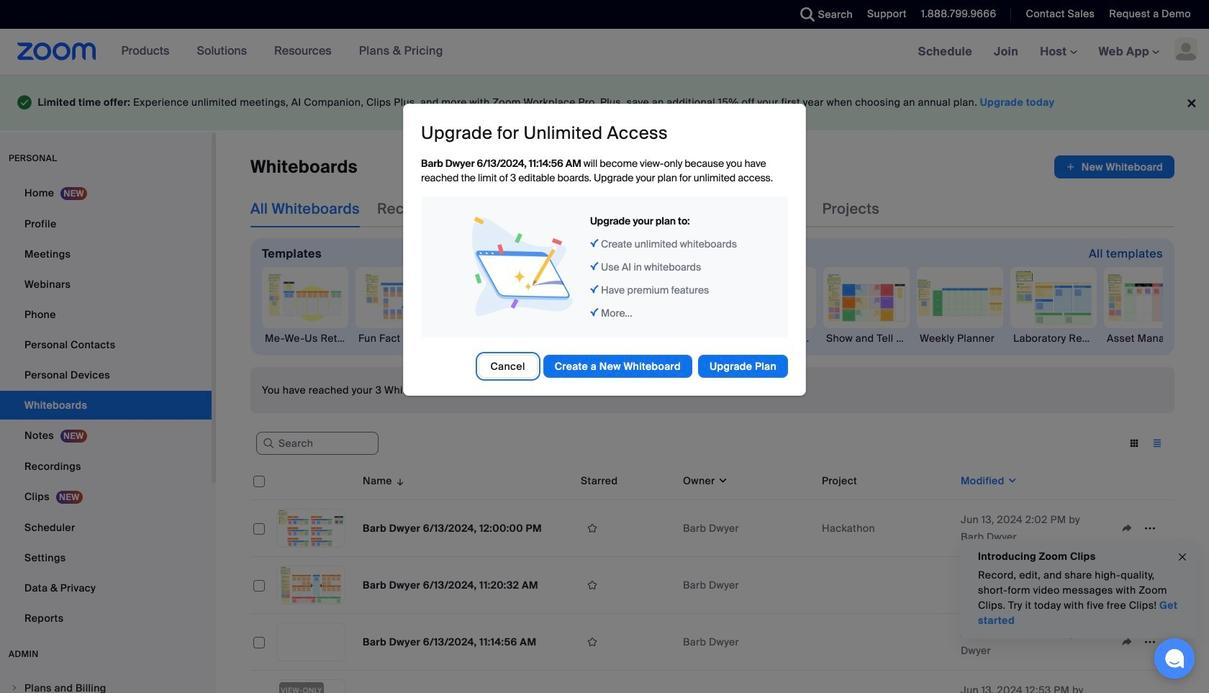 Task type: locate. For each thing, give the bounding box(es) containing it.
uml class diagram element
[[636, 331, 723, 346]]

barb dwyer 6/13/2024, 11:14:56 am element
[[363, 636, 537, 649]]

tabs of all whiteboard page tab list
[[250, 190, 880, 227]]

heading
[[421, 122, 668, 144]]

dialog
[[403, 104, 806, 396]]

barb dwyer 6/13/2024, 12:00:00 pm element
[[363, 522, 542, 535]]

weekly schedule element
[[730, 331, 816, 346]]

barb dwyer 6/13/2024, 11:20:32 am element
[[363, 579, 538, 592]]

open chat image
[[1165, 649, 1185, 669]]

grid mode, not selected image
[[1123, 437, 1146, 450]]

list mode, selected image
[[1146, 437, 1169, 450]]

application for the 'barb dwyer 6/13/2024, 11:20:32 am' element on the bottom left
[[581, 575, 672, 596]]

application
[[250, 462, 1175, 693], [581, 518, 672, 539], [581, 575, 672, 596], [581, 631, 672, 653], [1116, 688, 1169, 693]]

application for barb dwyer 6/13/2024, 12:00:00 pm "element"
[[581, 518, 672, 539]]

arrow down image
[[392, 472, 405, 490]]

banner
[[0, 29, 1209, 76]]

footer
[[0, 75, 1209, 130]]

thumbnail of barb dwyer 6/13/2024, 11:14:56 am image
[[277, 624, 345, 661]]

cell
[[816, 582, 955, 588], [816, 639, 955, 645], [250, 671, 271, 693], [357, 671, 575, 693], [575, 671, 677, 693], [677, 671, 816, 693], [816, 671, 955, 693]]

thumbnail of barb dwyer 6/13/2024, 11:20:32 am image
[[277, 567, 345, 604]]

asset management element
[[1104, 331, 1191, 346]]

type image
[[17, 92, 32, 113]]

personal menu menu
[[0, 178, 212, 634]]



Task type: vqa. For each thing, say whether or not it's contained in the screenshot.
Zoom Logo
no



Task type: describe. For each thing, give the bounding box(es) containing it.
me-we-us retrospective element
[[262, 331, 348, 346]]

weekly planner element
[[917, 331, 1003, 346]]

application for barb dwyer 6/13/2024, 11:14:56 am element
[[581, 631, 672, 653]]

digital marketing canvas element
[[543, 331, 629, 346]]

meetings navigation
[[907, 29, 1209, 76]]

close image
[[1177, 549, 1188, 565]]

fun fact element
[[356, 331, 442, 346]]

learning experience canvas element
[[449, 331, 536, 346]]

thumbnail of barb dwyer 6/13/2024, 12:00:00 pm image
[[277, 510, 345, 547]]

show and tell with a twist element
[[823, 331, 910, 346]]

laboratory report element
[[1011, 331, 1097, 346]]

the whiteboard temp is view only element
[[279, 683, 324, 693]]

product information navigation
[[96, 29, 454, 75]]



